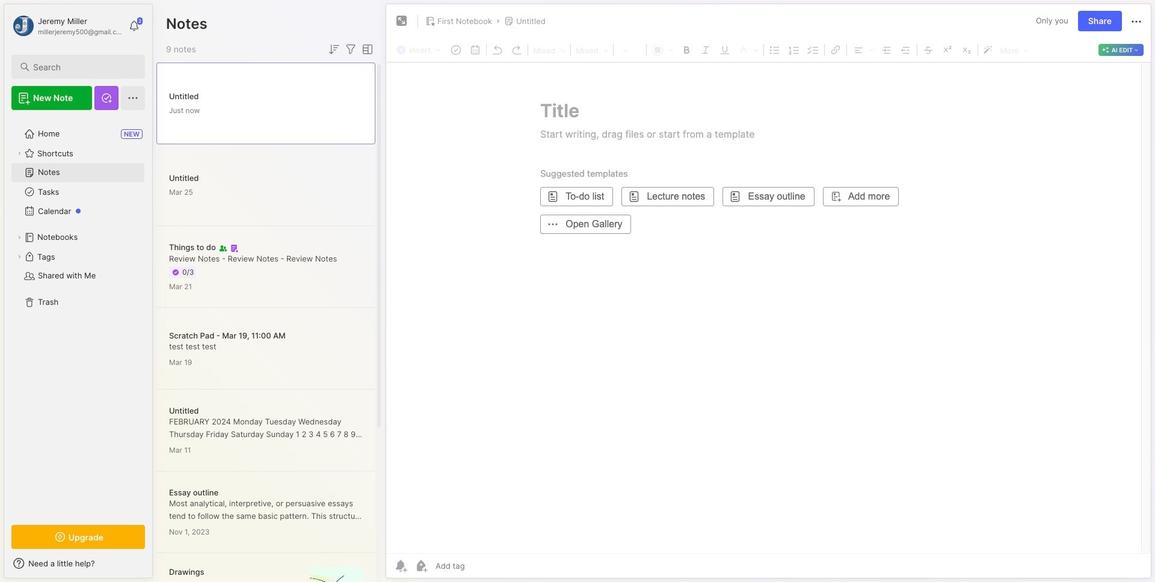 Task type: vqa. For each thing, say whether or not it's contained in the screenshot.
'tree' in the the main element
no



Task type: describe. For each thing, give the bounding box(es) containing it.
Alignment field
[[848, 42, 877, 57]]

Add filters field
[[344, 42, 358, 57]]

More field
[[996, 42, 1032, 58]]

more actions image
[[1129, 14, 1144, 29]]

font family image
[[572, 42, 612, 58]]

Font color field
[[648, 42, 677, 57]]

Search text field
[[33, 61, 134, 73]]

Highlight field
[[735, 42, 762, 57]]

add tag image
[[414, 559, 428, 573]]

View options field
[[358, 42, 375, 57]]

Font family field
[[572, 42, 612, 58]]

more image
[[996, 42, 1032, 58]]

alignment image
[[848, 42, 877, 57]]

click to collapse image
[[152, 560, 161, 575]]

expand note image
[[395, 14, 409, 28]]

insert image
[[393, 42, 446, 58]]



Task type: locate. For each thing, give the bounding box(es) containing it.
none search field inside the main element
[[33, 60, 134, 74]]

tree
[[4, 117, 152, 514]]

More actions field
[[1129, 13, 1144, 29]]

heading level image
[[529, 42, 569, 58]]

None search field
[[33, 60, 134, 74]]

WHAT'S NEW field
[[4, 554, 152, 573]]

Sort options field
[[327, 42, 341, 57]]

Heading level field
[[529, 42, 569, 58]]

note window element
[[386, 4, 1151, 582]]

add filters image
[[344, 42, 358, 57]]

expand notebooks image
[[16, 234, 23, 241]]

Account field
[[11, 14, 123, 38]]

font color image
[[648, 42, 677, 57]]

add a reminder image
[[393, 559, 408, 573]]

expand tags image
[[16, 253, 23, 260]]

font size image
[[615, 42, 645, 58]]

tree inside the main element
[[4, 117, 152, 514]]

Note Editor text field
[[386, 62, 1151, 553]]

Add tag field
[[434, 561, 525, 572]]

Font size field
[[615, 42, 645, 58]]

highlight image
[[735, 42, 762, 57]]

Insert field
[[393, 42, 446, 58]]

main element
[[0, 0, 156, 582]]



